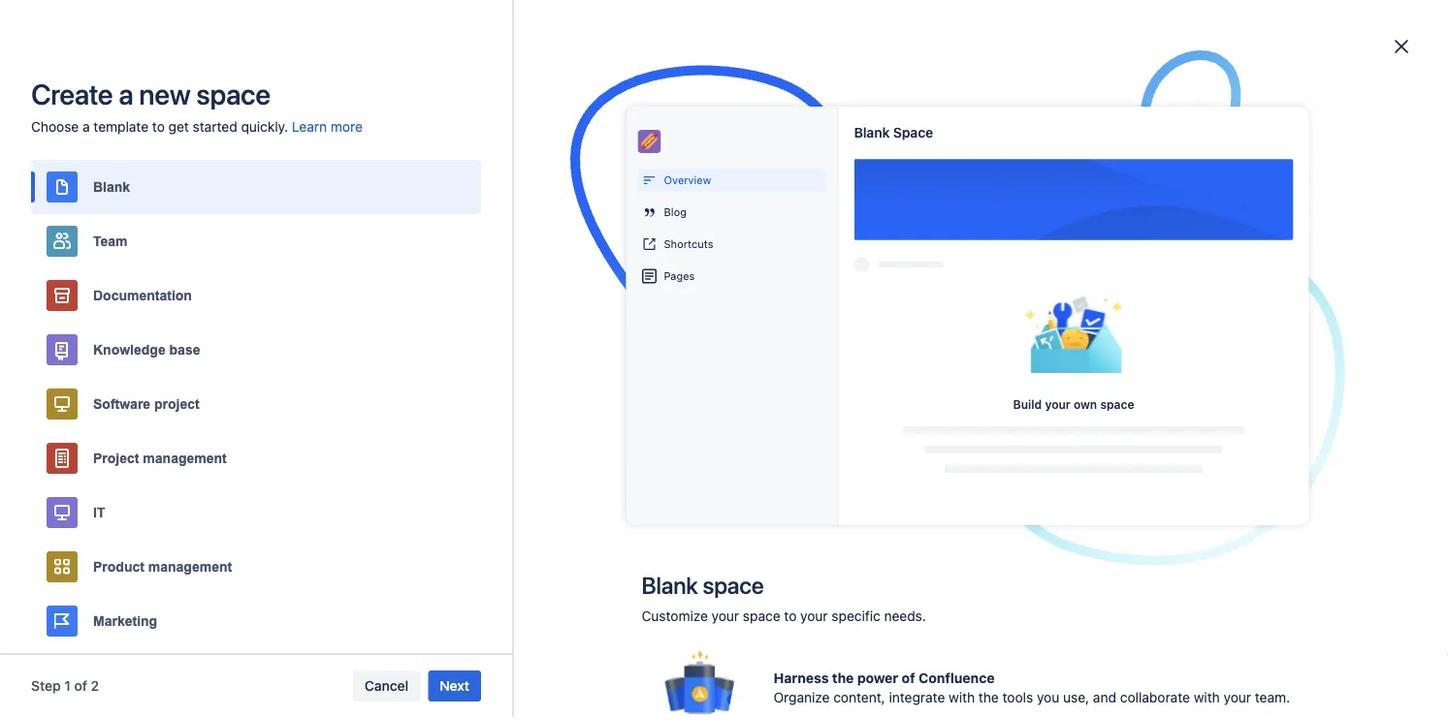 Task type: locate. For each thing, give the bounding box(es) containing it.
management for project management
[[143, 451, 227, 466]]

content down "right,"
[[1055, 122, 1103, 138]]

your right customize
[[712, 609, 739, 625]]

starred element
[[322, 168, 613, 245]]

export down admin
[[519, 161, 559, 177]]

1 click from the top
[[321, 280, 352, 296]]

team.
[[1255, 690, 1290, 706]]

1 vertical spatial space
[[47, 223, 86, 239]]

customise
[[325, 43, 389, 59]]

1 vertical spatial blank
[[93, 179, 130, 194]]

of up "integrate"
[[902, 671, 915, 687]]

1 horizontal spatial started
[[193, 119, 237, 135]]

pdf inside properties in the pdf stylesheet or html in the header/footer/title in space or site settings. if your content has these customizations or your admin has enabled ip allowlisting, confluence will export using an older version of the feature. watch our progress on
[[546, 122, 572, 138]]

export features to see future updates.
[[519, 161, 756, 177]]

blogs link
[[8, 144, 225, 178]]

with right collaborate
[[1194, 690, 1220, 706]]

and right look
[[547, 693, 571, 709]]

0 vertical spatial on
[[500, 161, 515, 177]]

1 vertical spatial version
[[980, 142, 1026, 158]]

content inside properties in the pdf stylesheet or html in the header/footer/title in space or site settings. if your content has these customizations or your admin has enabled ip allowlisting, confluence will export using an older version of the feature. watch our progress on
[[1055, 122, 1103, 138]]

of up properties
[[445, 102, 458, 118]]

to
[[152, 119, 165, 135], [618, 161, 631, 177], [383, 280, 396, 296], [383, 417, 396, 433], [383, 555, 396, 571], [784, 609, 797, 625], [383, 693, 396, 709]]

tab list
[[262, 0, 1439, 22]]

project
[[93, 451, 139, 466]]

space right own
[[1100, 398, 1134, 411]]

gary orlando link
[[8, 64, 225, 103]]

look
[[517, 693, 544, 709]]

start for footer.
[[400, 555, 429, 571]]

version up etc.
[[396, 102, 442, 118]]

pdf
[[766, 43, 792, 59], [546, 122, 572, 138]]

to for click edit to start changing the look and feel.
[[383, 693, 396, 709]]

edit for click edit to start applying a header.
[[356, 417, 380, 433]]

quickly.
[[241, 119, 288, 135]]

step 1 of 2
[[31, 679, 99, 695]]

1 vertical spatial shortcuts
[[47, 277, 113, 289]]

0 horizontal spatial content
[[66, 118, 114, 134]]

confluence up "integrate"
[[919, 671, 995, 687]]

2 horizontal spatial blank
[[854, 124, 890, 140]]

and inside harness the power of confluence organize content, integrate with the tools you use, and collaborate with your team.
[[1093, 690, 1116, 706]]

0 vertical spatial confluence
[[745, 142, 817, 158]]

applying
[[432, 280, 485, 296], [432, 417, 485, 433], [432, 555, 485, 571]]

allowlisting,
[[669, 142, 742, 158]]

in right properties
[[507, 122, 518, 138]]

2 horizontal spatial confluence
[[919, 671, 995, 687]]

2 vertical spatial applying
[[432, 555, 485, 571]]

0 vertical spatial version
[[396, 102, 442, 118]]

knowledge
[[93, 342, 166, 357]]

a left header.
[[489, 417, 496, 433]]

space up knowledge base
[[141, 302, 179, 318]]

0 horizontal spatial space
[[47, 223, 86, 239]]

learn more link
[[292, 117, 363, 137]]

3 click from the top
[[321, 555, 352, 571]]

2 edit from the top
[[356, 417, 380, 433]]

started
[[193, 119, 237, 135], [120, 382, 165, 398]]

0 vertical spatial started
[[193, 119, 237, 135]]

blogs
[[47, 153, 82, 169]]

management right product
[[148, 560, 232, 575]]

2 applying from the top
[[432, 417, 485, 433]]

applying down research link
[[432, 280, 485, 296]]

site
[[928, 122, 951, 138]]

0 horizontal spatial shortcuts
[[47, 277, 113, 289]]

banner
[[0, 0, 1448, 54]]

0 vertical spatial blank
[[854, 124, 890, 140]]

0 horizontal spatial html
[[660, 122, 698, 138]]

this inside space element
[[115, 302, 138, 318]]

of inside properties in the pdf stylesheet or html in the header/footer/title in space or site settings. if your content has these customizations or your admin has enabled ip allowlisting, confluence will export using an older version of the feature. watch our progress on
[[1029, 142, 1042, 158]]

applying left footer.
[[432, 555, 485, 571]]

0 horizontal spatial blank
[[93, 179, 130, 194]]

a right choose
[[82, 119, 90, 135]]

0 horizontal spatial this
[[115, 302, 138, 318]]

you can customise the title page, headers and footers of this space's exported pdf by editing the html below.
[[272, 43, 970, 59]]

1 vertical spatial @top-
[[321, 122, 362, 138]]

1 vertical spatial started
[[120, 382, 165, 398]]

properties
[[439, 122, 504, 138]]

1 horizontal spatial this
[[628, 43, 651, 59]]

exported
[[707, 43, 763, 59]]

1 applying from the top
[[432, 280, 485, 296]]

or down properties
[[484, 142, 497, 158]]

0 horizontal spatial has
[[321, 142, 343, 158]]

content,
[[833, 690, 885, 706]]

html left below.
[[885, 43, 923, 59]]

close image
[[1390, 35, 1413, 58]]

a left page.
[[489, 280, 496, 296]]

of right footers
[[612, 43, 625, 59]]

space inside properties in the pdf stylesheet or html in the header/footer/title in space or site settings. if your content has these customizations or your admin has enabled ip allowlisting, confluence will export using an older version of the feature. watch our progress on
[[870, 122, 908, 138]]

2 click from the top
[[321, 417, 352, 433]]

this down shortcuts dropdown button
[[115, 302, 138, 318]]

pdf down feature
[[546, 122, 572, 138]]

1 horizontal spatial title
[[500, 280, 524, 296]]

stylesheet
[[575, 122, 640, 138]]

and
[[537, 43, 560, 59], [1093, 690, 1116, 706], [547, 693, 571, 709]]

has up features
[[574, 142, 596, 158]]

content
[[66, 118, 114, 134], [1055, 122, 1103, 138]]

started inside space element
[[120, 382, 165, 398]]

html up ip
[[660, 122, 698, 138]]

blank down support
[[854, 124, 890, 140]]

group
[[322, 253, 613, 344]]

2 vertical spatial confluence
[[919, 671, 995, 687]]

next
[[440, 679, 469, 695]]

cancel
[[365, 679, 409, 695]]

0 vertical spatial shortcuts
[[664, 238, 713, 250]]

html inside properties in the pdf stylesheet or html in the header/footer/title in space or site settings. if your content has these customizations or your admin has enabled ip allowlisting, confluence will export using an older version of the feature. watch our progress on
[[660, 122, 698, 138]]

pdf left by
[[766, 43, 792, 59]]

1 horizontal spatial confluence
[[745, 142, 817, 158]]

upgrade
[[56, 679, 112, 695]]

unstar this space image
[[578, 101, 594, 117]]

of
[[612, 43, 625, 59], [445, 102, 458, 118], [1029, 142, 1042, 158], [902, 671, 915, 687], [74, 679, 87, 695]]

specific
[[832, 609, 881, 625]]

and right use, at right
[[1093, 690, 1116, 706]]

you're
[[16, 644, 56, 660]]

1 horizontal spatial has
[[574, 142, 596, 158]]

1 vertical spatial pdf
[[546, 122, 572, 138]]

with
[[957, 102, 983, 118], [949, 690, 975, 706], [1194, 690, 1220, 706]]

confluence down create a page icon
[[183, 382, 254, 398]]

in down base
[[168, 382, 179, 398]]

a left footer.
[[489, 555, 496, 571]]

free
[[103, 644, 132, 660]]

@top- down our
[[321, 122, 362, 138]]

4 edit from the top
[[356, 693, 380, 709]]

team
[[93, 234, 128, 249]]

1 horizontal spatial content
[[1055, 122, 1103, 138]]

orlando
[[81, 75, 133, 91]]

space up quickly.
[[196, 78, 270, 111]]

0 vertical spatial html
[[885, 43, 923, 59]]

with up settings.
[[957, 102, 983, 118]]

headers
[[483, 43, 533, 59]]

blank down blogs link
[[93, 179, 130, 194]]

0 vertical spatial management
[[143, 451, 227, 466]]

space up harness
[[743, 609, 780, 625]]

updates.
[[701, 161, 756, 177]]

space down calendars
[[47, 223, 86, 239]]

0 vertical spatial this
[[628, 43, 651, 59]]

management for product management
[[148, 560, 232, 575]]

title left the page,
[[417, 43, 440, 59]]

with right "integrate"
[[949, 690, 975, 706]]

your left own
[[1045, 398, 1071, 411]]

your left team.
[[1224, 690, 1251, 706]]

a up template on the left of the page
[[119, 78, 133, 111]]

page,
[[444, 43, 479, 59]]

1 vertical spatial confluence
[[183, 382, 254, 398]]

customizations
[[385, 142, 480, 158]]

4 click from the top
[[321, 693, 352, 709]]

the left the "tools"
[[979, 690, 999, 706]]

0 vertical spatial title
[[417, 43, 440, 59]]

1 horizontal spatial blank
[[642, 572, 698, 599]]

does
[[771, 102, 801, 118]]

1 vertical spatial unstar this space image
[[578, 218, 594, 234]]

space down @page
[[870, 122, 908, 138]]

enabled
[[599, 142, 649, 158]]

space settings link
[[8, 213, 225, 248]]

or down our newest version of the export feature improves export rendering but does not support @page tags with
[[644, 122, 657, 138]]

features
[[563, 161, 614, 177]]

rendering
[[682, 102, 742, 118]]

1 horizontal spatial shortcuts
[[664, 238, 713, 250]]

marketing
[[93, 614, 157, 629]]

own
[[1074, 398, 1097, 411]]

has
[[321, 142, 343, 158], [574, 142, 596, 158]]

shortcuts up shortcuts
[[47, 277, 113, 289]]

your inside harness the power of confluence organize content, integrate with the tools you use, and collaborate with your team.
[[1224, 690, 1251, 706]]

content
[[47, 349, 98, 361]]

your right if
[[1024, 122, 1052, 138]]

shortcuts up pages
[[664, 238, 713, 250]]

confluence down header/footer/title
[[745, 142, 817, 158]]

space inside create a new space choose a template to get started quickly. learn more
[[196, 78, 270, 111]]

export right will
[[845, 142, 885, 158]]

settings
[[89, 223, 140, 239]]

2 start from the top
[[400, 417, 429, 433]]

our
[[416, 161, 437, 177]]

editing
[[815, 43, 858, 59]]

0 vertical spatial space
[[893, 124, 933, 140]]

this
[[628, 43, 651, 59], [115, 302, 138, 318]]

1 vertical spatial management
[[148, 560, 232, 575]]

version inside our newest version of the export feature improves export rendering but does not support @page tags with
[[396, 102, 442, 118]]

shortcuts inside create a new space 'dialog'
[[664, 238, 713, 250]]

will
[[821, 142, 841, 158]]

space
[[893, 124, 933, 140], [47, 223, 86, 239]]

1 start from the top
[[400, 280, 429, 296]]

title left page.
[[500, 280, 524, 296]]

2 vertical spatial blank
[[642, 572, 698, 599]]

Search field
[[1080, 11, 1274, 42]]

html
[[885, 43, 923, 59], [660, 122, 698, 138]]

0 horizontal spatial confluence
[[183, 382, 254, 398]]

the inside space element
[[79, 644, 100, 660]]

the right editing
[[861, 43, 882, 59]]

3 applying from the top
[[432, 555, 485, 571]]

or left site
[[912, 122, 924, 138]]

the left free
[[79, 644, 100, 660]]

click edit to start applying a title page.
[[321, 280, 563, 296]]

0 horizontal spatial pdf
[[546, 122, 572, 138]]

3 edit from the top
[[356, 555, 380, 571]]

has down learn more link
[[321, 142, 343, 158]]

left
[[362, 122, 395, 138]]

unstar this space image
[[578, 179, 594, 195], [578, 218, 594, 234]]

3 start from the top
[[400, 555, 429, 571]]

1 horizontal spatial html
[[885, 43, 923, 59]]

click for click edit to start applying a title page.
[[321, 280, 352, 296]]

export inside properties in the pdf stylesheet or html in the header/footer/title in space or site settings. if your content has these customizations or your admin has enabled ip allowlisting, confluence will export using an older version of the feature. watch our progress on
[[845, 142, 885, 158]]

management
[[143, 451, 227, 466], [148, 560, 232, 575]]

step
[[31, 679, 61, 695]]

on right you're
[[59, 644, 75, 660]]

0 horizontal spatial started
[[120, 382, 165, 398]]

the up properties
[[462, 102, 482, 118]]

1 vertical spatial title
[[500, 280, 524, 296]]

software
[[93, 397, 150, 412]]

@top-right, @top-left etc.
[[321, 103, 1077, 138]]

content inside space element
[[66, 118, 114, 134]]

1 vertical spatial this
[[115, 302, 138, 318]]

blank inside blank space customize your space to your specific needs.
[[642, 572, 698, 599]]

0 vertical spatial unstar this space image
[[578, 179, 594, 195]]

of down "right,"
[[1029, 142, 1042, 158]]

1 horizontal spatial pdf
[[766, 43, 792, 59]]

header/footer/title
[[740, 122, 852, 138]]

applying for title
[[432, 280, 485, 296]]

in down support
[[856, 122, 867, 138]]

harness the power of confluence organize content, integrate with the tools you use, and collaborate with your team.
[[774, 671, 1290, 706]]

confluence inside harness the power of confluence organize content, integrate with the tools you use, and collaborate with your team.
[[919, 671, 995, 687]]

in down shortcuts dropdown button
[[100, 302, 111, 318]]

power
[[857, 671, 899, 687]]

this left space's
[[628, 43, 651, 59]]

0 vertical spatial applying
[[432, 280, 485, 296]]

1 horizontal spatial @top-
[[987, 103, 1028, 119]]

1 vertical spatial on
[[59, 644, 75, 660]]

edit for click edit to start applying a footer.
[[356, 555, 380, 571]]

in up allowlisting,
[[702, 122, 713, 138]]

create a blog image
[[198, 148, 221, 172]]

applying left header.
[[432, 417, 485, 433]]

1 horizontal spatial on
[[500, 161, 515, 177]]

0 horizontal spatial version
[[396, 102, 442, 118]]

1 vertical spatial html
[[660, 122, 698, 138]]

space up using
[[893, 124, 933, 140]]

@page
[[881, 103, 922, 119]]

to for click edit to start applying a title page.
[[383, 280, 396, 296]]

content right all
[[66, 118, 114, 134]]

1 edit from the top
[[356, 280, 380, 296]]

header.
[[500, 417, 547, 433]]

0 horizontal spatial on
[[59, 644, 75, 660]]

2 unstar this space image from the top
[[578, 218, 594, 234]]

etc.
[[403, 122, 436, 138]]

blank up customize
[[642, 572, 698, 599]]

1 vertical spatial applying
[[432, 417, 485, 433]]

started inside create a new space choose a template to get started quickly. learn more
[[193, 119, 237, 135]]

and left footers
[[537, 43, 560, 59]]

to inside blank space customize your space to your specific needs.
[[784, 609, 797, 625]]

start
[[400, 280, 429, 296], [400, 417, 429, 433], [400, 555, 429, 571], [400, 693, 429, 709]]

customize
[[642, 609, 708, 625]]

4 start from the top
[[400, 693, 429, 709]]

1 horizontal spatial space
[[893, 124, 933, 140]]

management down project
[[143, 451, 227, 466]]

your left 'specific'
[[800, 609, 828, 625]]

the up content,
[[832, 671, 854, 687]]

title
[[417, 43, 440, 59], [500, 280, 524, 296]]

space
[[196, 78, 270, 111], [870, 122, 908, 138], [141, 302, 179, 318], [1100, 398, 1134, 411], [703, 572, 764, 599], [743, 609, 780, 625]]

you
[[1037, 690, 1060, 706]]

1 horizontal spatial version
[[980, 142, 1026, 158]]

on right progress
[[500, 161, 515, 177]]

version down if
[[980, 142, 1026, 158]]

1 horizontal spatial or
[[644, 122, 657, 138]]

support
[[829, 102, 878, 118]]

start for look
[[400, 693, 429, 709]]

@top- up if
[[987, 103, 1028, 119]]

applying for footer.
[[432, 555, 485, 571]]



Task type: describe. For each thing, give the bounding box(es) containing it.
export up properties
[[486, 102, 526, 118]]

tags
[[926, 102, 953, 118]]

on inside space element
[[59, 644, 75, 660]]

if
[[1012, 122, 1020, 138]]

0 vertical spatial @top-
[[987, 103, 1028, 119]]

click for click edit to start applying a footer.
[[321, 555, 352, 571]]

your left admin
[[500, 142, 528, 158]]

space inside 'dialog'
[[893, 124, 933, 140]]

blank button
[[31, 160, 481, 214]]

build
[[1013, 398, 1042, 411]]

version inside properties in the pdf stylesheet or html in the header/footer/title in space or site settings. if your content has these customizations or your admin has enabled ip allowlisting, confluence will export using an older version of the feature. watch our progress on
[[980, 142, 1026, 158]]

unstar this space image inside research link
[[578, 218, 594, 234]]

more
[[331, 119, 363, 135]]

it
[[93, 505, 105, 520]]

shortcuts inside dropdown button
[[47, 277, 113, 289]]

and for feel.
[[547, 693, 571, 709]]

create a new space dialog
[[0, 0, 1448, 718]]

the down rendering
[[716, 122, 736, 138]]

edit for click edit to start changing the look and feel.
[[356, 693, 380, 709]]

research
[[378, 218, 436, 234]]

software project button
[[31, 377, 481, 432]]

below.
[[927, 43, 967, 59]]

build your own space
[[1013, 398, 1134, 411]]

click for click edit to start applying a header.
[[321, 417, 352, 433]]

newest
[[348, 102, 393, 118]]

feature
[[529, 102, 574, 118]]

2
[[91, 679, 99, 695]]

edit for click edit to start applying a title page.
[[356, 280, 380, 296]]

to for click edit to start applying a header.
[[383, 417, 396, 433]]

blank inside button
[[93, 179, 130, 194]]

with inside our newest version of the export feature improves export rendering but does not support @page tags with
[[957, 102, 983, 118]]

to inside create a new space choose a template to get started quickly. learn more
[[152, 119, 165, 135]]

export up ip
[[638, 102, 679, 118]]

marketing button
[[31, 595, 481, 649]]

premium image
[[28, 679, 44, 695]]

but
[[746, 102, 767, 118]]

confluence inside properties in the pdf stylesheet or html in the header/footer/title in space or site settings. if your content has these customizations or your admin has enabled ip allowlisting, confluence will export using an older version of the feature. watch our progress on
[[745, 142, 817, 158]]

of inside harness the power of confluence organize content, integrate with the tools you use, and collaborate with your team.
[[902, 671, 915, 687]]

tools
[[1003, 690, 1033, 706]]

a for create a new space choose a template to get started quickly. learn more
[[82, 119, 90, 135]]

documentation
[[93, 288, 192, 303]]

getting started in confluence link
[[8, 372, 254, 407]]

not
[[805, 102, 825, 118]]

0 vertical spatial pdf
[[766, 43, 792, 59]]

product management
[[93, 560, 232, 575]]

to for click edit to start applying a footer.
[[383, 555, 396, 571]]

the right customise
[[393, 43, 413, 59]]

future
[[660, 161, 698, 177]]

title
[[272, 212, 309, 235]]

click for click edit to start changing the look and feel.
[[321, 693, 352, 709]]

applying for header.
[[432, 417, 485, 433]]

create a page image
[[198, 343, 221, 367]]

click edit to start changing the look and feel.
[[321, 693, 601, 709]]

blank space customize your space to your specific needs.
[[642, 572, 926, 625]]

project management
[[93, 451, 227, 466]]

create a new space choose a template to get started quickly. learn more
[[31, 78, 363, 135]]

feel.
[[574, 693, 601, 709]]

software project
[[93, 397, 200, 412]]

right,
[[1028, 103, 1077, 119]]

knowledge base
[[93, 342, 200, 357]]

research link
[[322, 207, 613, 245]]

it button
[[31, 486, 481, 540]]

the left look
[[494, 693, 514, 709]]

all content
[[47, 118, 114, 134]]

start for title
[[400, 280, 429, 296]]

blank for space
[[854, 124, 890, 140]]

on inside properties in the pdf stylesheet or html in the header/footer/title in space or site settings. if your content has these customizations or your admin has enabled ip allowlisting, confluence will export using an older version of the feature. watch our progress on
[[500, 161, 515, 177]]

no
[[16, 302, 33, 318]]

a for click edit to start applying a header.
[[489, 417, 496, 433]]

1 unstar this space image from the top
[[578, 179, 594, 195]]

product
[[93, 560, 144, 575]]

improves
[[578, 102, 635, 118]]

plan
[[135, 644, 162, 660]]

knowledge base button
[[31, 323, 481, 377]]

shortcuts button
[[8, 266, 225, 301]]

a for click edit to start applying a title page.
[[489, 280, 496, 296]]

you're on the free plan
[[16, 644, 162, 660]]

a for click edit to start applying a footer.
[[489, 555, 496, 571]]

click edit to start applying a footer.
[[321, 555, 541, 571]]

start for header.
[[400, 417, 429, 433]]

get
[[168, 119, 189, 135]]

watch
[[373, 161, 413, 177]]

template
[[93, 119, 149, 135]]

feature.
[[321, 161, 369, 177]]

getting
[[70, 382, 116, 398]]

create
[[31, 78, 113, 111]]

needs.
[[884, 609, 926, 625]]

project management button
[[31, 432, 481, 486]]

new
[[139, 78, 190, 111]]

the up admin
[[522, 122, 542, 138]]

project
[[154, 397, 200, 412]]

the down "right,"
[[1046, 142, 1066, 158]]

space's
[[655, 43, 703, 59]]

content button
[[8, 338, 225, 372]]

settings.
[[954, 122, 1008, 138]]

gary orlando
[[47, 75, 133, 91]]

confluence inside space element
[[183, 382, 254, 398]]

by
[[796, 43, 811, 59]]

blank space
[[854, 124, 933, 140]]

0 horizontal spatial or
[[484, 142, 497, 158]]

of right 1
[[74, 679, 87, 695]]

see
[[634, 161, 656, 177]]

space up customize
[[703, 572, 764, 599]]

gary
[[47, 75, 78, 91]]

footer.
[[500, 555, 541, 571]]

base
[[169, 342, 200, 357]]

2 has from the left
[[574, 142, 596, 158]]

ip
[[653, 142, 665, 158]]

1
[[64, 679, 71, 695]]

space settings
[[47, 223, 140, 239]]

0 horizontal spatial title
[[417, 43, 440, 59]]

blank for space
[[642, 572, 698, 599]]

blog
[[664, 206, 687, 218]]

0 horizontal spatial @top-
[[321, 122, 362, 138]]

the inside our newest version of the export feature improves export rendering but does not support @page tags with
[[462, 102, 482, 118]]

export features to see future updates. link
[[519, 161, 756, 177]]

our
[[321, 102, 344, 118]]

next button
[[428, 671, 481, 702]]

collaborate
[[1120, 690, 1190, 706]]

2 horizontal spatial or
[[912, 122, 924, 138]]

to for export features to see future updates.
[[618, 161, 631, 177]]

no shortcuts in this space
[[16, 302, 179, 318]]

older
[[945, 142, 977, 158]]

calendars link
[[8, 178, 225, 213]]

1 has from the left
[[321, 142, 343, 158]]

and for footers
[[537, 43, 560, 59]]

team button
[[31, 214, 481, 269]]

space element
[[0, 54, 254, 718]]

of inside our newest version of the export feature improves export rendering but does not support @page tags with
[[445, 102, 458, 118]]



Task type: vqa. For each thing, say whether or not it's contained in the screenshot.
Harness on the right of page
yes



